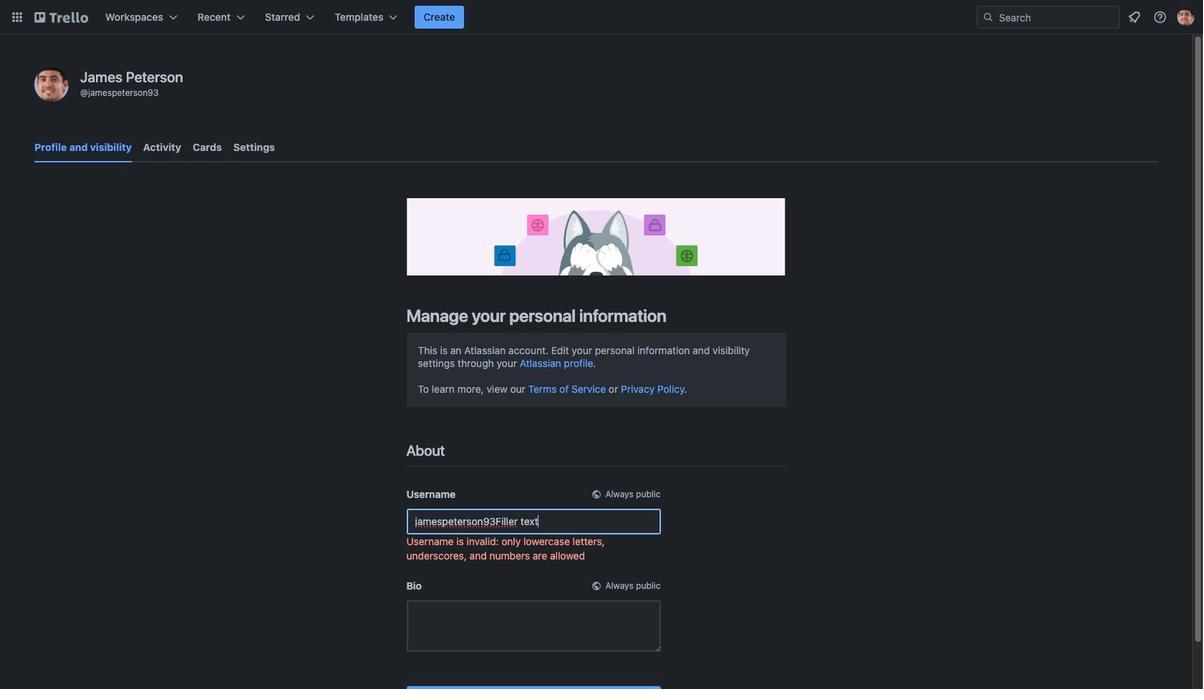 Task type: describe. For each thing, give the bounding box(es) containing it.
0 notifications image
[[1126, 9, 1143, 26]]

back to home image
[[34, 6, 88, 29]]

primary element
[[0, 0, 1203, 34]]

james peterson (jamespeterson93) image
[[1178, 9, 1195, 26]]

open information menu image
[[1153, 10, 1167, 24]]



Task type: vqa. For each thing, say whether or not it's contained in the screenshot.
Peterson's in the James Peterson's workspace
no



Task type: locate. For each thing, give the bounding box(es) containing it.
james peterson (jamespeterson93) image
[[34, 67, 69, 102]]

Search field
[[977, 6, 1120, 29]]

None text field
[[406, 509, 661, 535], [406, 601, 661, 652], [406, 509, 661, 535], [406, 601, 661, 652]]

search image
[[983, 11, 994, 23]]



